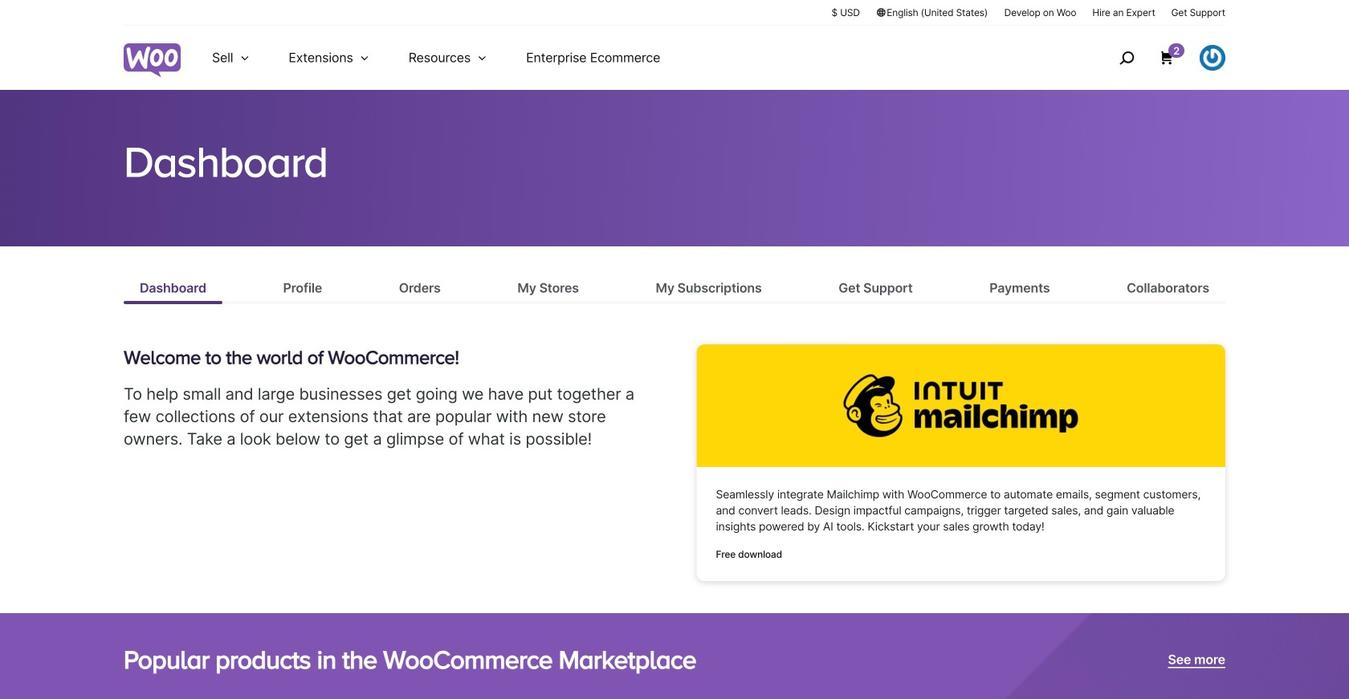 Task type: locate. For each thing, give the bounding box(es) containing it.
search image
[[1114, 45, 1140, 71]]

service navigation menu element
[[1085, 32, 1226, 84]]



Task type: describe. For each thing, give the bounding box(es) containing it.
open account menu image
[[1200, 45, 1226, 71]]



